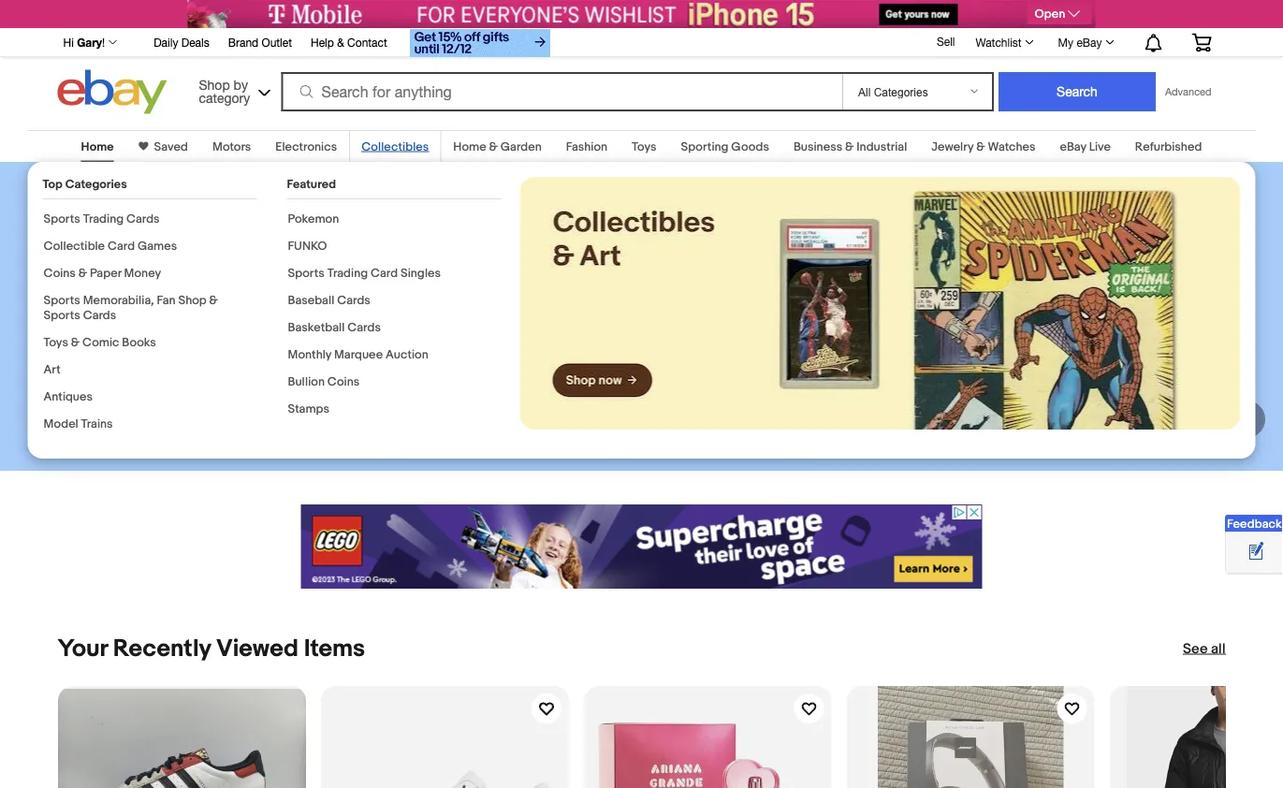 Task type: locate. For each thing, give the bounding box(es) containing it.
trading for cards
[[83, 212, 124, 226]]

model
[[44, 417, 78, 431]]

0 horizontal spatial home
[[81, 139, 114, 154]]

1 horizontal spatial home
[[453, 139, 486, 154]]

0 vertical spatial coins
[[44, 266, 76, 280]]

& right business
[[845, 139, 854, 154]]

money
[[124, 266, 161, 280]]

1 vertical spatial coins
[[327, 374, 360, 389]]

for
[[258, 272, 279, 293]]

card up paper
[[108, 239, 135, 253]]

card left singles
[[371, 266, 398, 280]]

0 vertical spatial ebay
[[1077, 36, 1102, 49]]

bullion
[[288, 374, 325, 389]]

trains
[[81, 417, 113, 431]]

model trains
[[44, 417, 113, 431]]

monthly marquee auction link
[[288, 347, 428, 362]]

ebay right my
[[1077, 36, 1102, 49]]

ebay
[[1077, 36, 1102, 49], [1060, 139, 1087, 154]]

1 horizontal spatial card
[[371, 266, 398, 280]]

monthly marquee auction
[[288, 347, 428, 362]]

brand
[[228, 36, 259, 49]]

1 vertical spatial trading
[[327, 266, 368, 280]]

refurbished link
[[1135, 139, 1202, 154]]

toys & comic books
[[44, 335, 156, 350]]

ebay live link
[[1060, 139, 1111, 154]]

1 horizontal spatial coins
[[327, 374, 360, 389]]

deals
[[181, 36, 209, 49]]

shop inside the shop by category
[[199, 77, 230, 92]]

model trains link
[[44, 417, 113, 431]]

trading inside top categories element
[[83, 212, 124, 226]]

your shopping cart image
[[1191, 33, 1213, 52]]

basketball cards link
[[288, 320, 381, 335]]

sports trading card singles link
[[288, 266, 441, 280]]

the
[[108, 221, 162, 264], [283, 272, 308, 293], [106, 347, 130, 367]]

1 vertical spatial card
[[371, 266, 398, 280]]

sports memorabilia, fan shop & sports cards
[[44, 293, 218, 322]]

2 home from the left
[[453, 139, 486, 154]]

paper
[[90, 266, 121, 280]]

card inside featured element
[[371, 266, 398, 280]]

see all link
[[1183, 639, 1226, 658]]

games
[[137, 239, 177, 253]]

brand outlet
[[228, 36, 292, 49]]

& inside sports memorabilia, fan shop & sports cards
[[209, 293, 218, 308]]

live
[[1089, 139, 1111, 154]]

0 horizontal spatial card
[[108, 239, 135, 253]]

sports inside featured element
[[288, 266, 325, 280]]

wrap
[[228, 177, 308, 220]]

0 vertical spatial card
[[108, 239, 135, 253]]

shop down gifts
[[178, 293, 207, 308]]

advertisement region
[[188, 0, 1096, 28], [301, 505, 982, 589]]

home & garden link
[[453, 139, 542, 154]]

advertisement region inside 15% off to wrap up the season main content
[[301, 505, 982, 589]]

books
[[122, 335, 156, 350]]

singles
[[401, 266, 441, 280]]

& left garden at the left top
[[489, 139, 498, 154]]

collectibles link
[[361, 139, 429, 154]]

coins inside featured element
[[327, 374, 360, 389]]

trading up baseball cards link at the top
[[327, 266, 368, 280]]

toys for toys & comic books
[[44, 335, 68, 350]]

monthly
[[288, 347, 331, 362]]

advanced link
[[1156, 73, 1221, 110]]

0 vertical spatial toys
[[632, 139, 657, 154]]

basketball cards
[[288, 320, 381, 335]]

contact
[[347, 36, 387, 49]]

watches
[[988, 139, 1036, 154]]

coins inside top categories element
[[44, 266, 76, 280]]

1 horizontal spatial trading
[[327, 266, 368, 280]]

& left paper
[[78, 266, 87, 280]]

& down in at the top left of the page
[[209, 293, 218, 308]]

sell
[[937, 35, 955, 48]]

home up categories
[[81, 139, 114, 154]]

1 vertical spatial shop
[[178, 293, 207, 308]]

auction
[[386, 347, 428, 362]]

off
[[133, 177, 179, 220]]

sports trading cards
[[44, 212, 160, 226]]

featured element
[[287, 177, 501, 444]]

0 vertical spatial advertisement region
[[188, 0, 1096, 28]]

trading
[[83, 212, 124, 226], [327, 266, 368, 280]]

0 vertical spatial trading
[[83, 212, 124, 226]]

funko
[[288, 239, 327, 253]]

& right help
[[337, 36, 344, 49]]

collectibles
[[361, 139, 429, 154]]

toys for toys link
[[632, 139, 657, 154]]

toys inside top categories element
[[44, 335, 68, 350]]

& for garden
[[489, 139, 498, 154]]

your recently viewed items
[[58, 634, 365, 663]]

1 vertical spatial the
[[283, 272, 308, 293]]

None submit
[[999, 72, 1156, 111]]

collectible
[[44, 239, 105, 253]]

cards down memorabilia,
[[83, 308, 116, 322]]

coins & paper money link
[[44, 266, 161, 280]]

fashion
[[566, 139, 608, 154]]

watchlist link
[[966, 31, 1042, 53]]

gifts
[[163, 272, 199, 293]]

comic
[[82, 335, 119, 350]]

cards up 'games'
[[126, 212, 160, 226]]

& left comic
[[71, 335, 80, 350]]

the inside get the coupon link
[[106, 347, 130, 367]]

1 vertical spatial ebay
[[1060, 139, 1087, 154]]

0 vertical spatial shop
[[199, 77, 230, 92]]

shop
[[199, 77, 230, 92], [178, 293, 207, 308]]

shop inside sports memorabilia, fan shop & sports cards
[[178, 293, 207, 308]]

coins down monthly marquee auction
[[327, 374, 360, 389]]

baseball
[[288, 293, 335, 308]]

business & industrial link
[[794, 139, 907, 154]]

holidays.
[[58, 293, 126, 313]]

0 horizontal spatial trading
[[83, 212, 124, 226]]

2 vertical spatial the
[[106, 347, 130, 367]]

toys
[[632, 139, 657, 154], [44, 335, 68, 350]]

business & industrial
[[794, 139, 907, 154]]

up
[[58, 221, 100, 264]]

see all
[[1183, 640, 1226, 657]]

bullion coins link
[[288, 374, 360, 389]]

& right jewelry
[[976, 139, 985, 154]]

art
[[44, 362, 61, 377]]

shop by category
[[199, 77, 250, 105]]

items
[[304, 634, 365, 663]]

all
[[1211, 640, 1226, 657]]

toys up the art
[[44, 335, 68, 350]]

saved link
[[148, 139, 188, 154]]

trading up collectible card games
[[83, 212, 124, 226]]

card
[[108, 239, 135, 253], [371, 266, 398, 280]]

card inside top categories element
[[108, 239, 135, 253]]

coins down collectible
[[44, 266, 76, 280]]

trading inside featured element
[[327, 266, 368, 280]]

1 vertical spatial toys
[[44, 335, 68, 350]]

feedback
[[1227, 517, 1282, 531]]

coupon
[[133, 347, 190, 367]]

home left garden at the left top
[[453, 139, 486, 154]]

& inside "help & contact" link
[[337, 36, 344, 49]]

collectibles & art - shop now image
[[520, 177, 1241, 430]]

toys right fashion
[[632, 139, 657, 154]]

cards inside sports memorabilia, fan shop & sports cards
[[83, 308, 116, 322]]

ebay left live
[[1060, 139, 1087, 154]]

&
[[337, 36, 344, 49], [489, 139, 498, 154], [845, 139, 854, 154], [976, 139, 985, 154], [78, 266, 87, 280], [209, 293, 218, 308], [71, 335, 80, 350]]

daily deals link
[[154, 33, 209, 53]]

0 horizontal spatial toys
[[44, 335, 68, 350]]

get the coupon link
[[58, 336, 236, 379]]

shop by category button
[[191, 70, 275, 110]]

0 horizontal spatial coins
[[44, 266, 76, 280]]

1 vertical spatial advertisement region
[[301, 505, 982, 589]]

home & garden
[[453, 139, 542, 154]]

1 horizontal spatial toys
[[632, 139, 657, 154]]

shop left by
[[199, 77, 230, 92]]

trading for card
[[327, 266, 368, 280]]

pokemon link
[[288, 212, 339, 226]]

1 home from the left
[[81, 139, 114, 154]]



Task type: vqa. For each thing, say whether or not it's contained in the screenshot.
in
yes



Task type: describe. For each thing, give the bounding box(es) containing it.
daily deals
[[154, 36, 209, 49]]

fan
[[157, 293, 176, 308]]

garden
[[501, 139, 542, 154]]

season
[[170, 221, 288, 264]]

sell link
[[929, 35, 964, 48]]

sporting
[[681, 139, 729, 154]]

sports for sports memorabilia, fan shop & sports cards
[[44, 293, 80, 308]]

saved
[[154, 139, 188, 154]]

sports memorabilia, fan shop & sports cards link
[[44, 293, 218, 322]]

help & contact
[[311, 36, 387, 49]]

top categories
[[43, 177, 127, 191]]

viewed
[[216, 634, 299, 663]]

Search for anything text field
[[284, 74, 839, 110]]

sports for sports trading card singles
[[288, 266, 325, 280]]

your recently viewed items link
[[58, 634, 365, 663]]

baseball cards link
[[288, 293, 371, 308]]

business
[[794, 139, 843, 154]]

0 vertical spatial the
[[108, 221, 162, 264]]

refurbished
[[1135, 139, 1202, 154]]

motors
[[212, 139, 251, 154]]

sports trading card singles
[[288, 266, 441, 280]]

account navigation
[[53, 23, 1226, 59]]

open
[[1035, 7, 1065, 21]]

jewelry
[[932, 139, 974, 154]]

jewelry & watches
[[932, 139, 1036, 154]]

time
[[220, 272, 255, 293]]

15% off to wrap up the season ​​shop perfect gifts in time for the holidays.
[[58, 177, 308, 313]]

toys link
[[632, 139, 657, 154]]

top
[[43, 177, 63, 191]]

cards up "marquee"
[[348, 320, 381, 335]]

15%
[[58, 177, 125, 220]]

open button
[[1027, 4, 1092, 24]]

none submit inside shop by category banner
[[999, 72, 1156, 111]]

my ebay link
[[1048, 31, 1123, 53]]

help
[[311, 36, 334, 49]]

gary
[[77, 36, 102, 49]]

ebay inside 15% off to wrap up the season main content
[[1060, 139, 1087, 154]]

& for watches
[[976, 139, 985, 154]]

ebay inside account navigation
[[1077, 36, 1102, 49]]

shop by category banner
[[53, 23, 1226, 119]]

stamps
[[288, 402, 329, 416]]

ebay live
[[1060, 139, 1111, 154]]

home for home & garden
[[453, 139, 486, 154]]

15% off to wrap up the season main content
[[0, 119, 1283, 788]]

sports for sports trading cards
[[44, 212, 80, 226]]

category
[[199, 90, 250, 105]]

hi gary !
[[63, 36, 105, 49]]

electronics
[[276, 139, 337, 154]]

motors link
[[212, 139, 251, 154]]

industrial
[[857, 139, 907, 154]]

coins & paper money
[[44, 266, 161, 280]]

baseball cards
[[288, 293, 371, 308]]

toys & comic books link
[[44, 335, 156, 350]]

collectible card games
[[44, 239, 177, 253]]

& for comic
[[71, 335, 80, 350]]

& for contact
[[337, 36, 344, 49]]

15% off to wrap up the season link
[[58, 177, 327, 265]]

art link
[[44, 362, 61, 377]]

marquee
[[334, 347, 383, 362]]

top categories element
[[43, 177, 257, 444]]

perfect
[[101, 272, 159, 293]]

funko link
[[288, 239, 327, 253]]

jewelry & watches link
[[932, 139, 1036, 154]]

electronics link
[[276, 139, 337, 154]]

recently
[[113, 634, 211, 663]]

home for home
[[81, 139, 114, 154]]

memorabilia,
[[83, 293, 154, 308]]

help & contact link
[[311, 33, 387, 53]]

& for industrial
[[845, 139, 854, 154]]

brand outlet link
[[228, 33, 292, 53]]

get the coupon
[[74, 347, 193, 367]]

pokemon
[[288, 212, 339, 226]]

!
[[102, 36, 105, 49]]

watchlist
[[976, 36, 1022, 49]]

& for paper
[[78, 266, 87, 280]]

bullion coins
[[288, 374, 360, 389]]

to
[[187, 177, 220, 220]]

get an extra 15% off image
[[410, 29, 550, 57]]

cards down sports trading card singles
[[337, 293, 371, 308]]

sporting goods
[[681, 139, 769, 154]]

collectible card games link
[[44, 239, 177, 253]]

daily
[[154, 36, 178, 49]]

my ebay
[[1058, 36, 1102, 49]]

sporting goods link
[[681, 139, 769, 154]]



